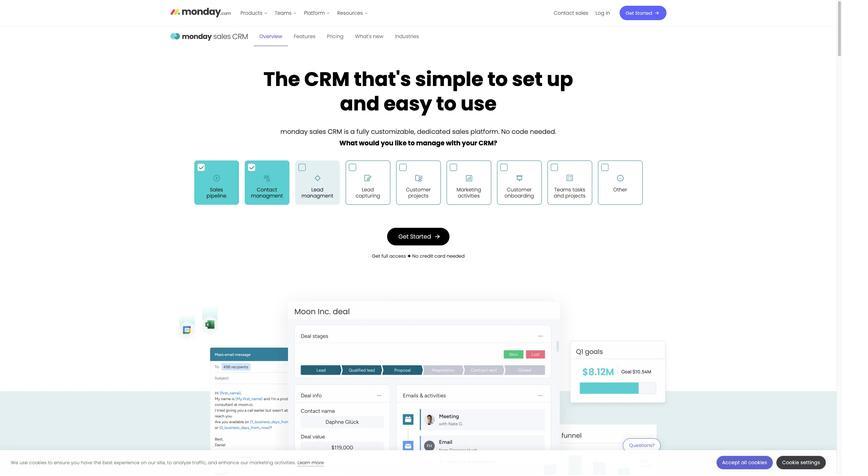 Task type: describe. For each thing, give the bounding box(es) containing it.
Sales pipeline checkbox
[[194, 161, 239, 205]]

all
[[741, 460, 747, 467]]

group containing sales pipeline
[[191, 158, 646, 208]]

fully
[[357, 127, 369, 136]]

onboarding
[[505, 192, 534, 200]]

marketing
[[250, 460, 273, 467]]

customizable,
[[371, 127, 415, 136]]

0 horizontal spatial use
[[19, 460, 28, 467]]

customer projects
[[406, 187, 431, 200]]

Teams tasks and projects checkbox
[[547, 161, 592, 205]]

features link
[[288, 26, 321, 46]]

no inside monday sales crm is a fully customizable, dedicated sales platform. no code needed. what would you like to manage with your crm?
[[501, 127, 510, 136]]

cookies for all
[[749, 460, 767, 467]]

crm tag sales pipeline image
[[209, 171, 224, 186]]

to inside monday sales crm is a fully customizable, dedicated sales platform. no code needed. what would you like to manage with your crm?
[[408, 139, 415, 148]]

experience
[[114, 460, 140, 467]]

crm tag lead management image
[[310, 171, 325, 186]]

overview link
[[254, 26, 288, 46]]

managment for lead
[[302, 192, 333, 200]]

products
[[240, 9, 262, 17]]

products link
[[237, 7, 271, 19]]

questions?
[[629, 443, 655, 449]]

✦
[[407, 253, 411, 260]]

teams link
[[271, 7, 300, 19]]

with
[[446, 139, 461, 148]]

new
[[373, 33, 384, 40]]

get started inside main element
[[626, 10, 652, 16]]

lead managment
[[302, 187, 333, 200]]

lead for capturing
[[362, 187, 374, 194]]

platform
[[304, 9, 325, 17]]

get started button inside main element
[[620, 6, 666, 20]]

Other checkbox
[[598, 161, 643, 205]]

best
[[102, 460, 113, 467]]

crm?
[[479, 139, 497, 148]]

monday
[[281, 127, 308, 136]]

full
[[382, 253, 388, 260]]

card
[[435, 253, 445, 260]]

we use cookies to ensure you have the best experience on our site, to analyze traffic, and enhance our marketing activities. learn more
[[11, 460, 324, 467]]

traffic,
[[192, 460, 207, 467]]

industries
[[395, 33, 419, 40]]

pipeline
[[207, 192, 226, 200]]

is
[[344, 127, 349, 136]]

to left set
[[488, 66, 508, 93]]

manage
[[416, 139, 445, 148]]

contact for contact sales
[[554, 9, 574, 17]]

projects inside customer projects
[[408, 192, 429, 200]]

set
[[512, 66, 543, 93]]

what's new link
[[349, 26, 389, 46]]

dialog containing we use cookies to ensure you have the best experience on our site, to analyze traffic, and enhance our marketing activities.
[[0, 451, 837, 476]]

contact managment
[[251, 187, 283, 200]]

contact sales button
[[550, 7, 592, 19]]

started for bottom get started button
[[410, 233, 431, 241]]

list containing products
[[237, 0, 372, 26]]

platform link
[[300, 7, 334, 19]]

teams for teams
[[275, 9, 292, 17]]

ensure
[[54, 460, 70, 467]]

like
[[395, 139, 407, 148]]

log in
[[596, 9, 610, 17]]

needed
[[447, 253, 465, 260]]

platform.
[[471, 127, 500, 136]]

Lead capturing checkbox
[[346, 161, 390, 205]]

Contact managment checkbox
[[245, 161, 289, 205]]

would
[[359, 139, 380, 148]]

learn more link
[[298, 460, 324, 467]]

cookie settings button
[[777, 457, 826, 470]]

marketing
[[457, 187, 481, 194]]

tasks
[[573, 187, 585, 194]]

customer for onboarding
[[507, 187, 532, 194]]

2 our from the left
[[241, 460, 248, 467]]

cookie settings
[[782, 460, 820, 467]]

accept all cookies
[[722, 460, 767, 467]]

more
[[312, 460, 324, 467]]

we
[[11, 460, 18, 467]]

started for get started button within main element
[[635, 10, 652, 16]]

crm tag marketing activities image
[[462, 171, 476, 186]]

lead for managment
[[311, 187, 323, 194]]

get full access ✦ no credit card needed
[[372, 253, 465, 260]]

the crm that's simple to set up and easy to use
[[264, 66, 573, 118]]

main element
[[237, 0, 666, 26]]

teams tasks and projects
[[554, 187, 586, 200]]

what's new
[[355, 33, 384, 40]]

the
[[264, 66, 300, 93]]

teams for teams tasks and projects
[[554, 187, 571, 194]]

capturing
[[356, 192, 380, 200]]

marketing activities
[[457, 187, 481, 200]]

in
[[606, 9, 610, 17]]

needed.
[[530, 127, 556, 136]]



Task type: vqa. For each thing, say whether or not it's contained in the screenshot.
Marketing activities checkbox
yes



Task type: locate. For each thing, give the bounding box(es) containing it.
2 list from the left
[[550, 0, 614, 26]]

get right "in"
[[626, 10, 634, 16]]

no left code
[[501, 127, 510, 136]]

get started button right "in"
[[620, 6, 666, 20]]

2 vertical spatial and
[[208, 460, 217, 467]]

use right we
[[19, 460, 28, 467]]

and down crm tag team tasks n projects image
[[554, 192, 564, 200]]

get started right "in"
[[626, 10, 652, 16]]

crm tag customer onboarding image
[[512, 171, 527, 186]]

managment inside 'checkbox'
[[251, 192, 283, 200]]

analyze
[[173, 460, 191, 467]]

1 vertical spatial you
[[71, 460, 79, 467]]

1 horizontal spatial and
[[340, 90, 380, 118]]

your
[[462, 139, 477, 148]]

1 vertical spatial teams
[[554, 187, 571, 194]]

to right like
[[408, 139, 415, 148]]

pricing link
[[321, 26, 349, 46]]

0 horizontal spatial get
[[372, 253, 380, 260]]

get left full in the bottom left of the page
[[372, 253, 380, 260]]

list containing contact sales
[[550, 0, 614, 26]]

1 horizontal spatial sales
[[452, 127, 469, 136]]

accept
[[722, 460, 740, 467]]

1 horizontal spatial list
[[550, 0, 614, 26]]

customer down crm tag customer projects icon
[[406, 187, 431, 194]]

contact inside contact managment
[[257, 187, 277, 194]]

dialog
[[0, 451, 837, 476]]

1 vertical spatial and
[[554, 192, 564, 200]]

0 horizontal spatial list
[[237, 0, 372, 26]]

customer inside customer onboarding
[[507, 187, 532, 194]]

crm inside the crm that's simple to set up and easy to use
[[304, 66, 350, 93]]

crm tag contact management image
[[260, 171, 274, 186]]

0 horizontal spatial no
[[412, 253, 419, 260]]

1 horizontal spatial get started
[[626, 10, 652, 16]]

to up dedicated
[[436, 90, 457, 118]]

1 horizontal spatial no
[[501, 127, 510, 136]]

customer onboarding
[[505, 187, 534, 200]]

projects down crm tag customer projects icon
[[408, 192, 429, 200]]

sales
[[210, 187, 223, 194]]

log in link
[[592, 7, 614, 19]]

sales right monday
[[310, 127, 326, 136]]

enhance
[[218, 460, 239, 467]]

managment
[[251, 192, 283, 200], [302, 192, 333, 200]]

no
[[501, 127, 510, 136], [412, 253, 419, 260]]

0 horizontal spatial customer
[[406, 187, 431, 194]]

1 vertical spatial started
[[410, 233, 431, 241]]

projects down crm tag team tasks n projects image
[[565, 192, 586, 200]]

1 vertical spatial get started
[[398, 233, 431, 241]]

crm tag other image
[[613, 171, 628, 186]]

that's
[[354, 66, 411, 93]]

and inside dialog
[[208, 460, 217, 467]]

2 projects from the left
[[565, 192, 586, 200]]

contact inside button
[[554, 9, 574, 17]]

get started button up the 'get full access ✦ no credit card needed'
[[387, 228, 449, 246]]

get for bottom get started button
[[398, 233, 409, 241]]

activities
[[458, 192, 480, 200]]

cookie
[[782, 460, 799, 467]]

use inside the crm that's simple to set up and easy to use
[[461, 90, 497, 118]]

features
[[294, 33, 315, 40]]

up
[[547, 66, 573, 93]]

0 vertical spatial teams
[[275, 9, 292, 17]]

and up fully
[[340, 90, 380, 118]]

1 managment from the left
[[251, 192, 283, 200]]

you
[[381, 139, 393, 148], [71, 460, 79, 467]]

our right on
[[148, 460, 156, 467]]

0 vertical spatial get started button
[[620, 6, 666, 20]]

lead down crm tag lead capturing image
[[362, 187, 374, 194]]

0 vertical spatial and
[[340, 90, 380, 118]]

0 vertical spatial started
[[635, 10, 652, 16]]

1 vertical spatial crm
[[328, 127, 342, 136]]

1 horizontal spatial get
[[398, 233, 409, 241]]

2 horizontal spatial get
[[626, 10, 634, 16]]

lead capturing
[[356, 187, 380, 200]]

lead inside lead capturing
[[362, 187, 374, 194]]

customer inside checkbox
[[406, 187, 431, 194]]

what
[[339, 139, 358, 148]]

teams down crm tag team tasks n projects image
[[554, 187, 571, 194]]

0 horizontal spatial projects
[[408, 192, 429, 200]]

the
[[94, 460, 101, 467]]

0 horizontal spatial get started button
[[387, 228, 449, 246]]

pricing
[[327, 33, 344, 40]]

2 customer from the left
[[507, 187, 532, 194]]

credit
[[420, 253, 433, 260]]

managment inside option
[[302, 192, 333, 200]]

and inside teams tasks and projects
[[554, 192, 564, 200]]

cookies right we
[[29, 460, 47, 467]]

to left ensure
[[48, 460, 53, 467]]

code
[[512, 127, 528, 136]]

to
[[488, 66, 508, 93], [436, 90, 457, 118], [408, 139, 415, 148], [48, 460, 53, 467], [167, 460, 172, 467]]

have
[[81, 460, 92, 467]]

lead down crm tag lead management image at the left of page
[[311, 187, 323, 194]]

you left have
[[71, 460, 79, 467]]

managment for contact
[[251, 192, 283, 200]]

crm
[[304, 66, 350, 93], [328, 127, 342, 136]]

use up platform.
[[461, 90, 497, 118]]

1 our from the left
[[148, 460, 156, 467]]

contact
[[554, 9, 574, 17], [257, 187, 277, 194]]

on
[[141, 460, 147, 467]]

0 horizontal spatial you
[[71, 460, 79, 467]]

monday sales crm is a fully customizable, dedicated sales platform. no code needed. what would you like to manage with your crm?
[[281, 127, 556, 148]]

get up the ✦
[[398, 233, 409, 241]]

contact left log
[[554, 9, 574, 17]]

resources
[[337, 9, 363, 17]]

1 horizontal spatial projects
[[565, 192, 586, 200]]

Customer projects checkbox
[[396, 161, 441, 205]]

a
[[350, 127, 355, 136]]

1 horizontal spatial lead
[[362, 187, 374, 194]]

0 horizontal spatial teams
[[275, 9, 292, 17]]

0 vertical spatial crm
[[304, 66, 350, 93]]

customer for projects
[[406, 187, 431, 194]]

lead
[[311, 187, 323, 194], [362, 187, 374, 194]]

1 vertical spatial get started button
[[387, 228, 449, 246]]

crm inside monday sales crm is a fully customizable, dedicated sales platform. no code needed. what would you like to manage with your crm?
[[328, 127, 342, 136]]

crm tag team tasks n projects image
[[563, 171, 577, 186]]

1 vertical spatial get
[[398, 233, 409, 241]]

get started
[[626, 10, 652, 16], [398, 233, 431, 241]]

teams
[[275, 9, 292, 17], [554, 187, 571, 194]]

1 horizontal spatial started
[[635, 10, 652, 16]]

0 horizontal spatial get started
[[398, 233, 431, 241]]

questions? button
[[623, 439, 661, 458]]

0 horizontal spatial and
[[208, 460, 217, 467]]

no right the ✦
[[412, 253, 419, 260]]

log
[[596, 9, 604, 17]]

what's
[[355, 33, 372, 40]]

0 vertical spatial you
[[381, 139, 393, 148]]

started up the 'get full access ✦ no credit card needed'
[[410, 233, 431, 241]]

list
[[237, 0, 372, 26], [550, 0, 614, 26]]

get started button
[[620, 6, 666, 20], [387, 228, 449, 246]]

sales
[[576, 9, 588, 17], [310, 127, 326, 136], [452, 127, 469, 136]]

1 horizontal spatial cookies
[[749, 460, 767, 467]]

teams inside teams tasks and projects
[[554, 187, 571, 194]]

0 vertical spatial use
[[461, 90, 497, 118]]

1 vertical spatial contact
[[257, 187, 277, 194]]

started right "in"
[[635, 10, 652, 16]]

Customer onboarding checkbox
[[497, 161, 542, 205]]

1 horizontal spatial use
[[461, 90, 497, 118]]

monday.com logo image
[[170, 5, 231, 20]]

teams inside main element
[[275, 9, 292, 17]]

learn
[[298, 460, 310, 467]]

cookies for use
[[29, 460, 47, 467]]

accept all cookies button
[[717, 457, 773, 470]]

group
[[191, 158, 646, 208]]

dedicated
[[417, 127, 451, 136]]

1 vertical spatial no
[[412, 253, 419, 260]]

cookies inside button
[[749, 460, 767, 467]]

0 horizontal spatial started
[[410, 233, 431, 241]]

0 horizontal spatial managment
[[251, 192, 283, 200]]

2 vertical spatial get
[[372, 253, 380, 260]]

our right enhance on the left bottom of the page
[[241, 460, 248, 467]]

contact sales
[[554, 9, 588, 17]]

0 horizontal spatial lead
[[311, 187, 323, 194]]

industries link
[[389, 26, 425, 46]]

sales pipeline
[[207, 187, 226, 200]]

1 vertical spatial use
[[19, 460, 28, 467]]

Lead managment checkbox
[[295, 161, 340, 205]]

1 horizontal spatial teams
[[554, 187, 571, 194]]

1 horizontal spatial you
[[381, 139, 393, 148]]

1 horizontal spatial our
[[241, 460, 248, 467]]

sales for contact
[[576, 9, 588, 17]]

site,
[[157, 460, 166, 467]]

settings
[[801, 460, 820, 467]]

sales for monday
[[310, 127, 326, 136]]

cookies
[[29, 460, 47, 467], [749, 460, 767, 467]]

get started up the 'get full access ✦ no credit card needed'
[[398, 233, 431, 241]]

get inside main element
[[626, 10, 634, 16]]

0 vertical spatial no
[[501, 127, 510, 136]]

our
[[148, 460, 156, 467], [241, 460, 248, 467]]

Marketing activities checkbox
[[447, 161, 491, 205]]

1 horizontal spatial managment
[[302, 192, 333, 200]]

teams up overview
[[275, 9, 292, 17]]

get for get started button within main element
[[626, 10, 634, 16]]

0 vertical spatial get
[[626, 10, 634, 16]]

and right traffic,
[[208, 460, 217, 467]]

crm tag customer projects image
[[411, 171, 426, 186]]

sales left log
[[576, 9, 588, 17]]

managment down crm tag contact management image
[[251, 192, 283, 200]]

cookies right the all
[[749, 460, 767, 467]]

customer down crm tag customer onboarding 'icon'
[[507, 187, 532, 194]]

contact down crm tag contact management image
[[257, 187, 277, 194]]

1 horizontal spatial get started button
[[620, 6, 666, 20]]

overview
[[259, 33, 282, 40]]

easy
[[384, 90, 432, 118]]

started
[[635, 10, 652, 16], [410, 233, 431, 241]]

you inside monday sales crm is a fully customizable, dedicated sales platform. no code needed. what would you like to manage with your crm?
[[381, 139, 393, 148]]

2 horizontal spatial and
[[554, 192, 564, 200]]

2 lead from the left
[[362, 187, 374, 194]]

0 horizontal spatial our
[[148, 460, 156, 467]]

1 projects from the left
[[408, 192, 429, 200]]

sales up with
[[452, 127, 469, 136]]

1 lead from the left
[[311, 187, 323, 194]]

0 horizontal spatial cookies
[[29, 460, 47, 467]]

activities.
[[274, 460, 296, 467]]

resources link
[[334, 7, 372, 19]]

crm tag lead capturing image
[[361, 171, 375, 186]]

sales inside button
[[576, 9, 588, 17]]

and inside the crm that's simple to set up and easy to use
[[340, 90, 380, 118]]

2 managment from the left
[[302, 192, 333, 200]]

2 horizontal spatial sales
[[576, 9, 588, 17]]

0 vertical spatial contact
[[554, 9, 574, 17]]

0 horizontal spatial contact
[[257, 187, 277, 194]]

lead inside lead managment
[[311, 187, 323, 194]]

0 vertical spatial get started
[[626, 10, 652, 16]]

monday.com crm and sales image
[[170, 26, 248, 47]]

you down customizable,
[[381, 139, 393, 148]]

to right site, on the bottom left
[[167, 460, 172, 467]]

managment down crm tag lead management image at the left of page
[[302, 192, 333, 200]]

1 horizontal spatial contact
[[554, 9, 574, 17]]

other
[[613, 187, 627, 194]]

access
[[389, 253, 406, 260]]

and
[[340, 90, 380, 118], [554, 192, 564, 200], [208, 460, 217, 467]]

contact for contact managment
[[257, 187, 277, 194]]

simple
[[415, 66, 483, 93]]

1 customer from the left
[[406, 187, 431, 194]]

started inside main element
[[635, 10, 652, 16]]

0 horizontal spatial sales
[[310, 127, 326, 136]]

projects inside teams tasks and projects
[[565, 192, 586, 200]]

projects
[[408, 192, 429, 200], [565, 192, 586, 200]]

1 list from the left
[[237, 0, 372, 26]]

1 horizontal spatial customer
[[507, 187, 532, 194]]

get
[[626, 10, 634, 16], [398, 233, 409, 241], [372, 253, 380, 260]]



